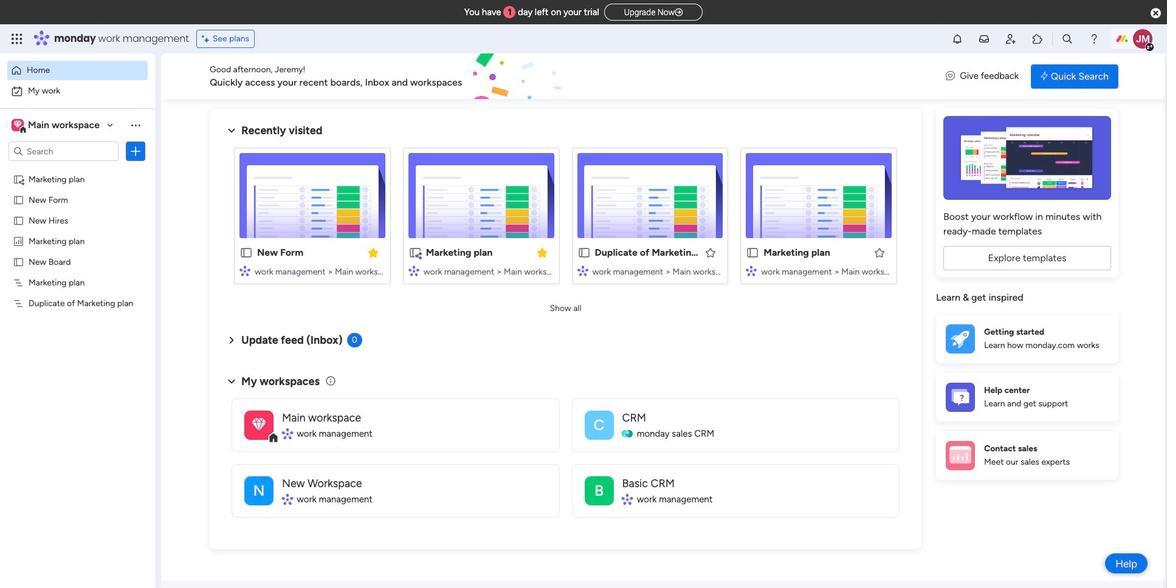 Task type: vqa. For each thing, say whether or not it's contained in the screenshot.
Quick search results LIST BOX
yes



Task type: locate. For each thing, give the bounding box(es) containing it.
workspace selection element
[[12, 118, 102, 134]]

add to favorites image
[[874, 247, 886, 259]]

getting started element
[[937, 315, 1119, 363]]

v2 bolt switch image
[[1041, 70, 1048, 83]]

workspace options image
[[130, 119, 142, 131]]

jeremy miller image
[[1134, 29, 1153, 49]]

component image
[[622, 494, 633, 505]]

v2 user feedback image
[[946, 69, 956, 83]]

select product image
[[11, 33, 23, 45]]

help image
[[1089, 33, 1101, 45]]

1 vertical spatial option
[[7, 81, 148, 101]]

public board image for add to favorites image
[[746, 246, 760, 260]]

public board image for add to favorites icon
[[577, 246, 591, 260]]

templates image image
[[948, 116, 1108, 200]]

invite members image
[[1005, 33, 1017, 45]]

public board image
[[13, 215, 24, 226], [240, 246, 253, 260], [577, 246, 591, 260], [746, 246, 760, 260], [13, 256, 24, 268]]

workspace image
[[12, 119, 24, 132], [13, 119, 22, 132], [585, 411, 614, 440], [252, 414, 266, 436], [244, 476, 274, 506], [585, 476, 614, 506]]

help center element
[[937, 373, 1119, 422]]

remove from favorites image
[[536, 247, 548, 259]]

0 element
[[347, 333, 362, 348]]

option
[[7, 61, 148, 80], [7, 81, 148, 101], [0, 168, 155, 171]]

update feed image
[[979, 33, 991, 45]]

list box
[[0, 166, 155, 478]]

open update feed (inbox) image
[[224, 333, 239, 348]]



Task type: describe. For each thing, give the bounding box(es) containing it.
monday marketplace image
[[1032, 33, 1044, 45]]

0 vertical spatial option
[[7, 61, 148, 80]]

shareable board image
[[409, 246, 422, 260]]

public board image for remove from favorites icon
[[240, 246, 253, 260]]

add to favorites image
[[705, 247, 717, 259]]

dapulse rightstroke image
[[675, 8, 683, 17]]

options image
[[130, 145, 142, 158]]

quick search results list box
[[224, 138, 907, 299]]

public board image
[[13, 194, 24, 206]]

component image
[[577, 265, 588, 276]]

dapulse close image
[[1151, 7, 1162, 19]]

see plans image
[[202, 32, 213, 46]]

contact sales element
[[937, 431, 1119, 480]]

workspace image
[[244, 411, 274, 440]]

notifications image
[[952, 33, 964, 45]]

shareable board image
[[13, 173, 24, 185]]

search everything image
[[1062, 33, 1074, 45]]

close recently visited image
[[224, 123, 239, 138]]

Search in workspace field
[[26, 144, 102, 158]]

2 vertical spatial option
[[0, 168, 155, 171]]

remove from favorites image
[[367, 247, 379, 259]]

close my workspaces image
[[224, 374, 239, 389]]

workspace image inside icon
[[252, 414, 266, 436]]

public dashboard image
[[13, 235, 24, 247]]



